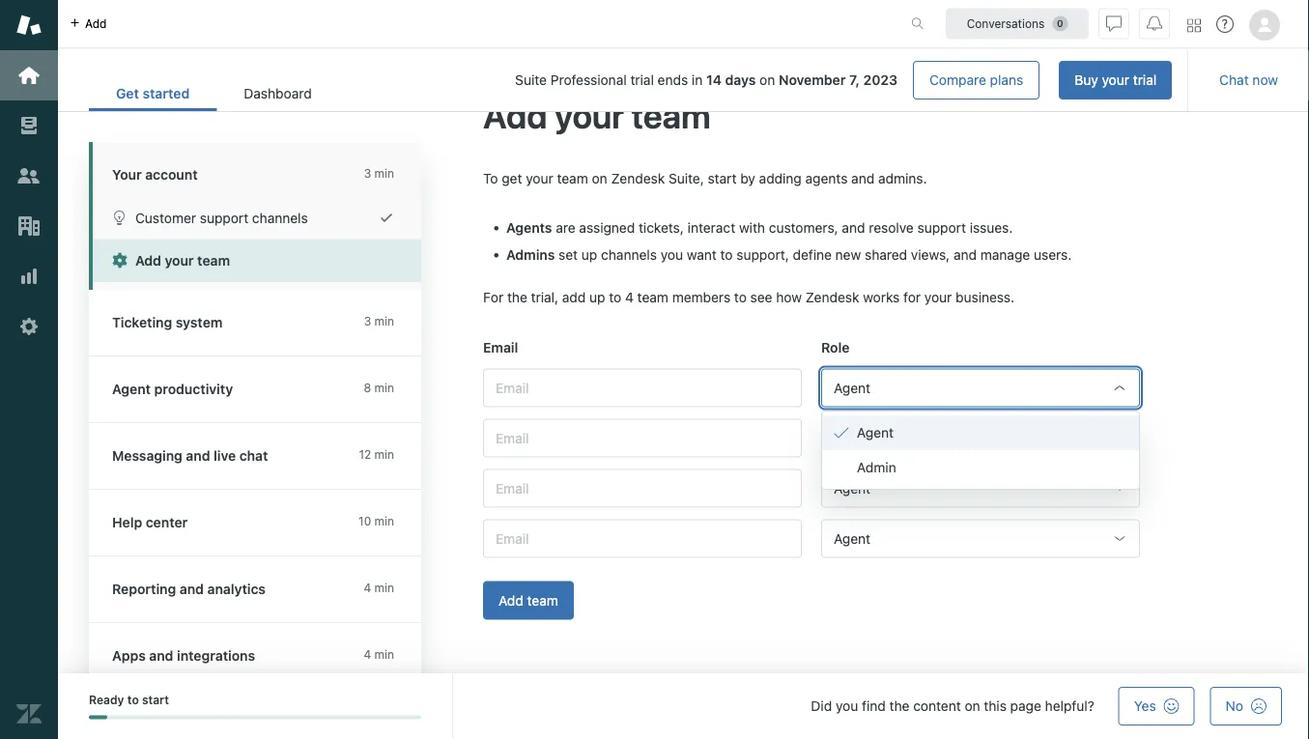 Task type: describe. For each thing, give the bounding box(es) containing it.
admins.
[[878, 170, 927, 186]]

live
[[214, 448, 236, 464]]

system
[[176, 315, 223, 330]]

content
[[913, 698, 961, 714]]

email field for fourth agent "popup button" from the top of the page
[[483, 519, 802, 557]]

find
[[862, 698, 886, 714]]

page
[[1010, 698, 1042, 714]]

your right the "for"
[[925, 289, 952, 305]]

button displays agent's chat status as invisible. image
[[1106, 16, 1122, 31]]

ends
[[658, 72, 688, 88]]

8 min
[[364, 381, 394, 395]]

and up new
[[842, 219, 865, 235]]

shared
[[865, 247, 907, 262]]

and left the analytics
[[180, 581, 204, 597]]

resolve
[[869, 219, 914, 235]]

and right agents
[[851, 170, 875, 186]]

buy
[[1075, 72, 1098, 88]]

4 min for integrations
[[364, 648, 394, 661]]

get help image
[[1217, 15, 1234, 33]]

2023
[[863, 72, 898, 88]]

14
[[706, 72, 722, 88]]

want
[[687, 247, 717, 262]]

for
[[483, 289, 504, 305]]

12
[[359, 448, 371, 461]]

min for your account
[[375, 167, 394, 180]]

to left see
[[734, 289, 747, 305]]

how
[[776, 289, 802, 305]]

0 horizontal spatial zendesk
[[611, 170, 665, 186]]

customers,
[[769, 219, 838, 235]]

set
[[559, 247, 578, 262]]

this
[[984, 698, 1007, 714]]

8
[[364, 381, 371, 395]]

1 email field from the top
[[483, 368, 802, 407]]

issues.
[[970, 219, 1013, 235]]

agent productivity
[[112, 381, 233, 397]]

1 horizontal spatial support
[[918, 219, 966, 235]]

0 vertical spatial 4
[[625, 289, 634, 305]]

messaging and live chat
[[112, 448, 268, 464]]

admins
[[506, 247, 555, 262]]

integrations
[[177, 648, 255, 664]]

1 vertical spatial channels
[[601, 247, 657, 262]]

email field for 2nd agent "popup button" from the bottom of the page
[[483, 468, 802, 507]]

ticketing system
[[112, 315, 223, 330]]

12 min
[[359, 448, 394, 461]]

conversations
[[967, 17, 1045, 30]]

ticketing
[[112, 315, 172, 330]]

add your team inside content-title region
[[483, 94, 711, 135]]

and right views,
[[954, 247, 977, 262]]

no button
[[1210, 687, 1282, 726]]

get started image
[[16, 63, 42, 88]]

customer
[[135, 210, 196, 226]]

trial for your
[[1133, 72, 1157, 88]]

progress bar image
[[89, 715, 107, 719]]

1 agent button from the top
[[821, 368, 1140, 407]]

your
[[112, 167, 142, 183]]

min for messaging and live chat
[[375, 448, 394, 461]]

no
[[1226, 698, 1244, 714]]

get
[[502, 170, 522, 186]]

to get your team on zendesk suite, start by adding agents and admins.
[[483, 170, 927, 186]]

analytics
[[207, 581, 266, 597]]

are
[[556, 219, 576, 235]]

messaging
[[112, 448, 182, 464]]

compare plans button
[[913, 61, 1040, 100]]

chat
[[239, 448, 268, 464]]

for the trial, add up to 4 team members to see how zendesk works for your business.
[[483, 289, 1015, 305]]

ready to start
[[89, 693, 169, 707]]

compare
[[930, 72, 986, 88]]

now
[[1253, 72, 1278, 88]]

help
[[112, 515, 142, 530]]

interact
[[688, 219, 736, 235]]

dashboard
[[244, 86, 312, 101]]

organizations image
[[16, 214, 42, 239]]

to right want
[[720, 247, 733, 262]]

chat now button
[[1204, 61, 1294, 100]]

tickets,
[[639, 219, 684, 235]]

agents are assigned tickets, interact with customers, and resolve support issues.
[[506, 219, 1013, 235]]

role
[[821, 339, 850, 355]]

min for ticketing system
[[375, 315, 394, 328]]

10
[[359, 515, 371, 528]]

suite
[[515, 72, 547, 88]]

business.
[[956, 289, 1015, 305]]

did
[[811, 698, 832, 714]]

support,
[[737, 247, 789, 262]]

10 min
[[359, 515, 394, 528]]

to
[[483, 170, 498, 186]]

1 vertical spatial the
[[889, 698, 910, 714]]

apps and integrations
[[112, 648, 255, 664]]

did you find the content on this page helpful?
[[811, 698, 1095, 714]]

reporting image
[[16, 264, 42, 289]]

see
[[750, 289, 773, 305]]

team inside content-title region
[[632, 94, 711, 135]]

professional
[[551, 72, 627, 88]]

days
[[725, 72, 756, 88]]

center
[[146, 515, 188, 530]]

by
[[740, 170, 755, 186]]

0 vertical spatial up
[[582, 247, 597, 262]]

to right ready at left bottom
[[127, 693, 139, 707]]

users.
[[1034, 247, 1072, 262]]

your right get
[[526, 170, 553, 186]]

add team
[[499, 592, 558, 608]]

region containing to get your team on zendesk suite, start by adding agents and admins.
[[483, 168, 1160, 642]]

chat now
[[1220, 72, 1278, 88]]

add your team button
[[93, 239, 421, 282]]

support inside button
[[200, 210, 248, 226]]

buy your trial
[[1075, 72, 1157, 88]]

your inside content-title region
[[555, 94, 624, 135]]

trial for professional
[[630, 72, 654, 88]]



Task type: locate. For each thing, give the bounding box(es) containing it.
7,
[[849, 72, 860, 88]]

trial,
[[531, 289, 559, 305]]

3 for system
[[364, 315, 371, 328]]

help center
[[112, 515, 188, 530]]

yes
[[1134, 698, 1156, 714]]

channels up add your team button
[[252, 210, 308, 226]]

region
[[483, 168, 1160, 642]]

you right did
[[836, 698, 858, 714]]

with
[[739, 219, 765, 235]]

progress-bar progress bar
[[89, 715, 421, 719]]

tab list
[[89, 75, 339, 111]]

2 4 min from the top
[[364, 648, 394, 661]]

2 vertical spatial 4
[[364, 648, 371, 661]]

0 vertical spatial 4 min
[[364, 581, 394, 595]]

adding
[[759, 170, 802, 186]]

1 4 min from the top
[[364, 581, 394, 595]]

1 trial from the left
[[1133, 72, 1157, 88]]

the
[[507, 289, 527, 305], [889, 698, 910, 714]]

1 min from the top
[[375, 167, 394, 180]]

add right trial,
[[562, 289, 586, 305]]

3 min from the top
[[375, 381, 394, 395]]

4 min for analytics
[[364, 581, 394, 595]]

1 horizontal spatial trial
[[1133, 72, 1157, 88]]

suite,
[[669, 170, 704, 186]]

3 inside your account "heading"
[[364, 167, 371, 180]]

and left live on the bottom of page
[[186, 448, 210, 464]]

1 vertical spatial 4 min
[[364, 648, 394, 661]]

min for reporting and analytics
[[375, 581, 394, 595]]

3 email field from the top
[[483, 468, 802, 507]]

1 3 min from the top
[[364, 167, 394, 180]]

the right the for at left
[[507, 289, 527, 305]]

zendesk left suite,
[[611, 170, 665, 186]]

min inside your account "heading"
[[375, 167, 394, 180]]

your account
[[112, 167, 198, 183]]

add button
[[58, 0, 118, 47]]

1 horizontal spatial zendesk
[[806, 289, 859, 305]]

7 min from the top
[[375, 648, 394, 661]]

support up add your team button
[[200, 210, 248, 226]]

compare plans
[[930, 72, 1023, 88]]

start
[[708, 170, 737, 186], [142, 693, 169, 707]]

tab list containing get started
[[89, 75, 339, 111]]

add team button
[[483, 581, 574, 619]]

trial left ends
[[630, 72, 654, 88]]

1 3 from the top
[[364, 167, 371, 180]]

ready
[[89, 693, 124, 707]]

1 vertical spatial add your team
[[135, 253, 230, 269]]

0 vertical spatial zendesk
[[611, 170, 665, 186]]

members
[[672, 289, 731, 305]]

your down customer
[[165, 253, 194, 269]]

up right set
[[582, 247, 597, 262]]

new
[[835, 247, 861, 262]]

channels down assigned
[[601, 247, 657, 262]]

0 horizontal spatial on
[[592, 170, 608, 186]]

content-title region
[[483, 93, 1160, 137]]

on inside section
[[760, 72, 775, 88]]

0 horizontal spatial channels
[[252, 210, 308, 226]]

reporting
[[112, 581, 176, 597]]

4 email field from the top
[[483, 519, 802, 557]]

1 vertical spatial zendesk
[[806, 289, 859, 305]]

admins set up channels you want to support, define new shared views, and manage users.
[[506, 247, 1072, 262]]

3 min for your account
[[364, 167, 394, 180]]

1 horizontal spatial the
[[889, 698, 910, 714]]

1 vertical spatial on
[[592, 170, 608, 186]]

start right ready at left bottom
[[142, 693, 169, 707]]

and
[[851, 170, 875, 186], [842, 219, 865, 235], [954, 247, 977, 262], [186, 448, 210, 464], [180, 581, 204, 597], [149, 648, 173, 664]]

trial inside button
[[1133, 72, 1157, 88]]

email field for third agent "popup button" from the bottom
[[483, 418, 802, 457]]

admin
[[857, 459, 896, 475]]

agents
[[506, 219, 552, 235]]

add inside content-title region
[[483, 94, 547, 135]]

yes button
[[1119, 687, 1195, 726]]

add inside dropdown button
[[85, 17, 107, 30]]

November 7, 2023 text field
[[779, 72, 898, 88]]

the right find
[[889, 698, 910, 714]]

add your team
[[483, 94, 711, 135], [135, 253, 230, 269]]

trial down notifications icon
[[1133, 72, 1157, 88]]

in
[[692, 72, 703, 88]]

agent
[[834, 379, 871, 395], [112, 381, 151, 397], [857, 425, 894, 441], [834, 429, 871, 445], [834, 480, 871, 496], [834, 530, 871, 546]]

list box
[[821, 411, 1140, 490]]

footer
[[58, 673, 1309, 739]]

chat
[[1220, 72, 1249, 88]]

add right zendesk support "image"
[[85, 17, 107, 30]]

0 vertical spatial add
[[85, 17, 107, 30]]

0 vertical spatial add your team
[[483, 94, 711, 135]]

0 vertical spatial start
[[708, 170, 737, 186]]

0 vertical spatial 3
[[364, 167, 371, 180]]

for
[[904, 289, 921, 305]]

customers image
[[16, 163, 42, 188]]

0 horizontal spatial you
[[661, 247, 683, 262]]

5 min from the top
[[375, 515, 394, 528]]

4 min
[[364, 581, 394, 595], [364, 648, 394, 661]]

3 for account
[[364, 167, 371, 180]]

1 vertical spatial up
[[589, 289, 605, 305]]

you down tickets,
[[661, 247, 683, 262]]

min for agent productivity
[[375, 381, 394, 395]]

get
[[116, 86, 139, 101]]

min
[[375, 167, 394, 180], [375, 315, 394, 328], [375, 381, 394, 395], [375, 448, 394, 461], [375, 515, 394, 528], [375, 581, 394, 595], [375, 648, 394, 661]]

2 vertical spatial add
[[499, 592, 523, 608]]

your
[[1102, 72, 1130, 88], [555, 94, 624, 135], [526, 170, 553, 186], [165, 253, 194, 269], [925, 289, 952, 305]]

zendesk image
[[16, 702, 42, 727]]

2 trial from the left
[[630, 72, 654, 88]]

works
[[863, 289, 900, 305]]

1 horizontal spatial you
[[836, 698, 858, 714]]

add
[[85, 17, 107, 30], [562, 289, 586, 305]]

list box containing agent
[[821, 411, 1140, 490]]

1 horizontal spatial add your team
[[483, 94, 711, 135]]

0 horizontal spatial add
[[85, 17, 107, 30]]

add your team down professional at the top of page
[[483, 94, 711, 135]]

views,
[[911, 247, 950, 262]]

add your team inside button
[[135, 253, 230, 269]]

your inside button
[[1102, 72, 1130, 88]]

0 vertical spatial add
[[483, 94, 547, 135]]

zendesk support image
[[16, 13, 42, 38]]

2 3 min from the top
[[364, 315, 394, 328]]

1 horizontal spatial start
[[708, 170, 737, 186]]

min for apps and integrations
[[375, 648, 394, 661]]

main element
[[0, 0, 58, 739]]

customer support channels
[[135, 210, 308, 226]]

november
[[779, 72, 846, 88]]

1 horizontal spatial add
[[562, 289, 586, 305]]

0 vertical spatial on
[[760, 72, 775, 88]]

0 horizontal spatial start
[[142, 693, 169, 707]]

channels inside button
[[252, 210, 308, 226]]

start inside footer
[[142, 693, 169, 707]]

dashboard tab
[[217, 75, 339, 111]]

1 horizontal spatial on
[[760, 72, 775, 88]]

0 horizontal spatial trial
[[630, 72, 654, 88]]

1 vertical spatial 4
[[364, 581, 371, 595]]

your right 'buy'
[[1102, 72, 1130, 88]]

2 3 from the top
[[364, 315, 371, 328]]

suite professional trial ends in 14 days on november 7, 2023
[[515, 72, 898, 88]]

define
[[793, 247, 832, 262]]

your inside button
[[165, 253, 194, 269]]

plans
[[990, 72, 1023, 88]]

email
[[483, 339, 518, 355]]

1 vertical spatial start
[[142, 693, 169, 707]]

up right trial,
[[589, 289, 605, 305]]

0 vertical spatial you
[[661, 247, 683, 262]]

agents
[[805, 170, 848, 186]]

min for help center
[[375, 515, 394, 528]]

6 min from the top
[[375, 581, 394, 595]]

views image
[[16, 113, 42, 138]]

your account heading
[[89, 142, 421, 196]]

notifications image
[[1147, 16, 1162, 31]]

1 horizontal spatial channels
[[601, 247, 657, 262]]

add for add team button
[[499, 592, 523, 608]]

0 vertical spatial channels
[[252, 210, 308, 226]]

assigned
[[579, 219, 635, 235]]

4 for apps and integrations
[[364, 648, 371, 661]]

on up assigned
[[592, 170, 608, 186]]

buy your trial button
[[1059, 61, 1172, 100]]

and right apps
[[149, 648, 173, 664]]

add
[[483, 94, 547, 135], [135, 253, 161, 269], [499, 592, 523, 608]]

4 agent button from the top
[[821, 519, 1140, 557]]

0 horizontal spatial the
[[507, 289, 527, 305]]

support up views,
[[918, 219, 966, 235]]

productivity
[[154, 381, 233, 397]]

1 vertical spatial 3 min
[[364, 315, 394, 328]]

section containing compare plans
[[354, 61, 1172, 100]]

up
[[582, 247, 597, 262], [589, 289, 605, 305]]

0 horizontal spatial add your team
[[135, 253, 230, 269]]

admin image
[[16, 314, 42, 339]]

1 vertical spatial 3
[[364, 315, 371, 328]]

on inside footer
[[965, 698, 980, 714]]

section
[[354, 61, 1172, 100]]

zendesk products image
[[1188, 19, 1201, 32]]

2 vertical spatial on
[[965, 698, 980, 714]]

on left this
[[965, 698, 980, 714]]

2 email field from the top
[[483, 418, 802, 457]]

manage
[[981, 247, 1030, 262]]

your down professional at the top of page
[[555, 94, 624, 135]]

3 min for ticketing system
[[364, 315, 394, 328]]

0 vertical spatial the
[[507, 289, 527, 305]]

4 min from the top
[[375, 448, 394, 461]]

Email field
[[483, 368, 802, 407], [483, 418, 802, 457], [483, 468, 802, 507], [483, 519, 802, 557]]

admin option
[[822, 450, 1139, 485]]

4
[[625, 289, 634, 305], [364, 581, 371, 595], [364, 648, 371, 661]]

3 min inside your account "heading"
[[364, 167, 394, 180]]

4 for reporting and analytics
[[364, 581, 371, 595]]

agent option
[[822, 415, 1139, 450]]

to down assigned
[[609, 289, 622, 305]]

0 horizontal spatial support
[[200, 210, 248, 226]]

add for content-title region
[[483, 94, 547, 135]]

1 vertical spatial add
[[562, 289, 586, 305]]

zendesk right "how"
[[806, 289, 859, 305]]

started
[[143, 86, 190, 101]]

agent inside option
[[857, 425, 894, 441]]

conversations button
[[946, 8, 1089, 39]]

you
[[661, 247, 683, 262], [836, 698, 858, 714]]

2 agent button from the top
[[821, 418, 1140, 457]]

reporting and analytics
[[112, 581, 266, 597]]

add your team down customer
[[135, 253, 230, 269]]

2 min from the top
[[375, 315, 394, 328]]

2 horizontal spatial on
[[965, 698, 980, 714]]

1 vertical spatial you
[[836, 698, 858, 714]]

3 agent button from the top
[[821, 468, 1140, 507]]

helpful?
[[1045, 698, 1095, 714]]

on right days at the top of the page
[[760, 72, 775, 88]]

get started
[[116, 86, 190, 101]]

start left the by
[[708, 170, 737, 186]]

1 vertical spatial add
[[135, 253, 161, 269]]

0 vertical spatial 3 min
[[364, 167, 394, 180]]

footer containing did you find the content on this page helpful?
[[58, 673, 1309, 739]]



Task type: vqa. For each thing, say whether or not it's contained in the screenshot.
Language
no



